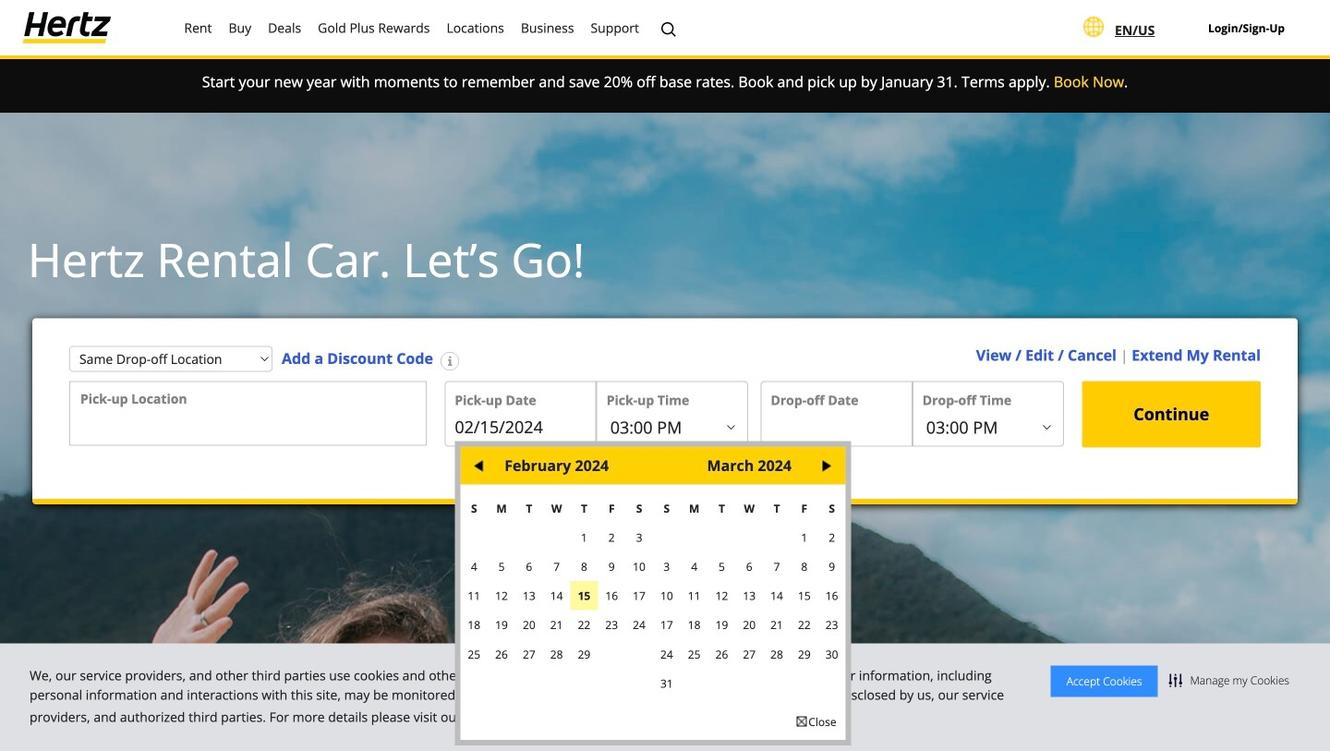 Task type: describe. For each thing, give the bounding box(es) containing it.
search image
[[661, 21, 677, 38]]

cookieconsent dialog
[[0, 644, 1331, 751]]

info image
[[441, 352, 459, 370]]



Task type: vqa. For each thing, say whether or not it's contained in the screenshot.
the SEARCH ICON
yes



Task type: locate. For each thing, give the bounding box(es) containing it.
None text field
[[69, 381, 427, 446]]



